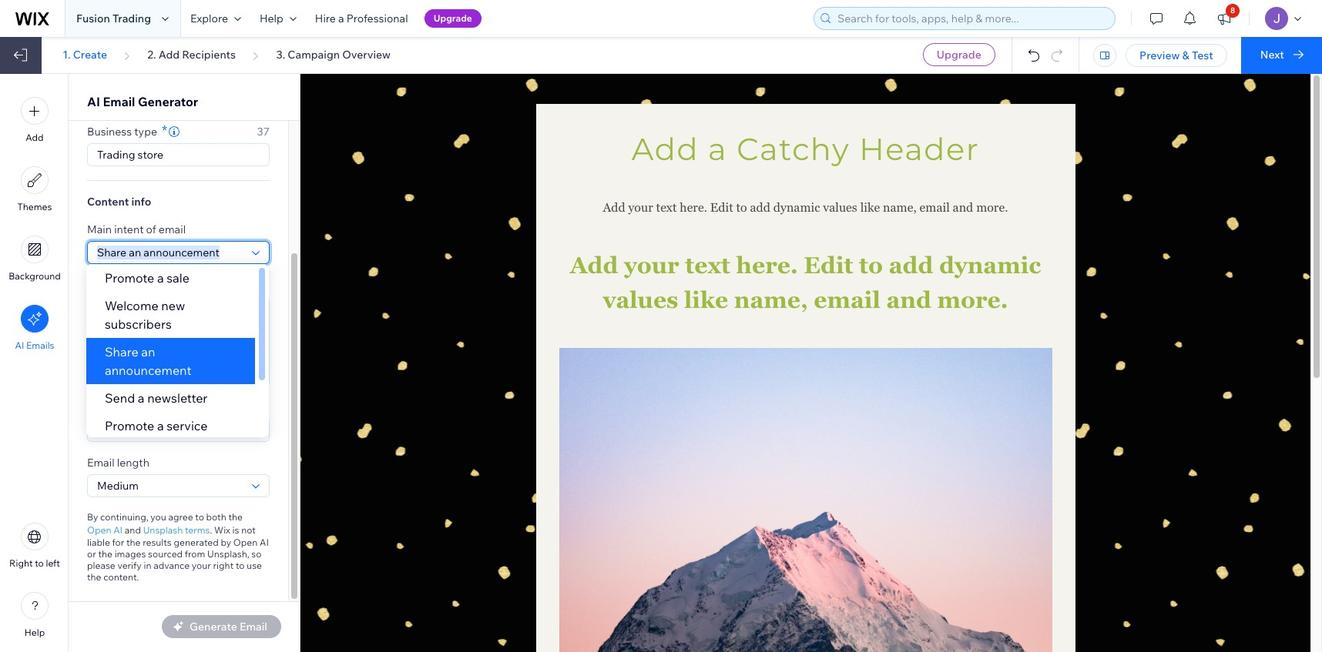 Task type: vqa. For each thing, say whether or not it's contained in the screenshot.
'3. CAMPAIGN OVERVIEW' Link
yes



Task type: describe. For each thing, give the bounding box(es) containing it.
1. create
[[63, 48, 107, 62]]

tone
[[87, 401, 112, 415]]

the down or
[[87, 572, 101, 583]]

announcement
[[105, 363, 192, 378]]

promote for promote a service
[[105, 418, 154, 434]]

ai inside by continuing, you agree to both the open ai and unsplash terms
[[113, 524, 123, 536]]

the right or
[[98, 549, 112, 560]]

Business type field
[[92, 144, 264, 166]]

right
[[213, 560, 234, 572]]

0 horizontal spatial name,
[[734, 287, 808, 314]]

a for sale
[[157, 270, 164, 286]]

type
[[134, 125, 157, 139]]

share an announcement
[[105, 344, 192, 378]]

emails
[[26, 340, 54, 351]]

voice
[[127, 401, 153, 415]]

next
[[1261, 48, 1284, 62]]

newsletter
[[147, 391, 208, 406]]

open inside . wix is not liable for the results generated by open ai or the images sourced from unsplash, so please verify in advance your right to use the content.
[[233, 537, 258, 549]]

describe your email campaign
[[87, 278, 239, 292]]

1 horizontal spatial like
[[861, 200, 880, 215]]

0 vertical spatial add
[[750, 200, 771, 215]]

1 vertical spatial help
[[24, 627, 45, 639]]

preview & test button
[[1126, 44, 1227, 67]]

3.
[[276, 48, 285, 62]]

images
[[115, 549, 146, 560]]

3. campaign overview
[[276, 48, 391, 62]]

1 horizontal spatial of
[[146, 223, 156, 237]]

business
[[87, 125, 132, 139]]

.
[[210, 524, 212, 536]]

not
[[241, 524, 256, 536]]

test
[[1192, 49, 1214, 62]]

themes
[[17, 201, 52, 213]]

background
[[9, 270, 61, 282]]

promote a sale
[[105, 270, 190, 286]]

generator
[[138, 94, 198, 109]]

so
[[251, 549, 262, 560]]

and inside by continuing, you agree to both the open ai and unsplash terms
[[125, 524, 141, 536]]

0 vertical spatial help button
[[250, 0, 306, 37]]

subscribers
[[105, 317, 172, 332]]

explore
[[190, 12, 228, 25]]

is
[[232, 524, 239, 536]]

main
[[87, 223, 112, 237]]

add inside add button
[[26, 132, 44, 143]]

0 vertical spatial dynamic
[[774, 200, 820, 215]]

business type *
[[87, 122, 167, 139]]

2.
[[147, 48, 156, 62]]

0 horizontal spatial edit
[[710, 200, 733, 215]]

wix
[[214, 524, 230, 536]]

1 vertical spatial dynamic
[[939, 252, 1041, 279]]

hire a professional link
[[306, 0, 417, 37]]

generated
[[174, 537, 219, 549]]

by continuing, you agree to both the open ai and unsplash terms
[[87, 512, 243, 536]]

1 horizontal spatial and
[[887, 287, 932, 314]]

by
[[221, 537, 231, 549]]

to inside button
[[35, 558, 44, 570]]

or
[[87, 549, 96, 560]]

campaign
[[288, 48, 340, 62]]

catchy
[[737, 130, 850, 168]]

advance
[[154, 560, 190, 572]]

promote a service
[[105, 418, 208, 434]]

describe
[[87, 278, 132, 292]]

create
[[73, 48, 107, 62]]

1 horizontal spatial here.
[[736, 252, 798, 279]]

ai emails button
[[15, 305, 54, 351]]

by
[[87, 512, 98, 523]]

fusion
[[76, 12, 110, 25]]

1 vertical spatial edit
[[804, 252, 853, 279]]

Describe your email campaign text field
[[88, 297, 269, 386]]

0 vertical spatial help
[[260, 12, 283, 25]]

header
[[859, 130, 980, 168]]

1. create link
[[63, 48, 107, 62]]

send
[[105, 391, 135, 406]]

use
[[247, 560, 262, 572]]

right to left
[[9, 558, 60, 570]]

1 horizontal spatial add
[[889, 252, 933, 279]]

promote for promote a sale
[[105, 270, 154, 286]]

liable
[[87, 537, 110, 549]]

recipients
[[182, 48, 236, 62]]

unsplash,
[[207, 549, 249, 560]]

content.
[[103, 572, 139, 583]]

content
[[87, 195, 129, 209]]

fusion trading
[[76, 12, 151, 25]]

from
[[185, 549, 205, 560]]

service
[[167, 418, 208, 434]]

an
[[141, 344, 155, 360]]

main intent of email
[[87, 223, 186, 237]]

Search for tools, apps, help & more... field
[[833, 8, 1110, 29]]

upgrade for top upgrade button
[[434, 12, 472, 24]]

welcome
[[105, 298, 158, 314]]

content info
[[87, 195, 151, 209]]

unsplash terms link
[[143, 523, 210, 537]]

0 vertical spatial and
[[953, 200, 974, 215]]

sourced
[[148, 549, 183, 560]]

700
[[250, 278, 270, 292]]

0 vertical spatial upgrade button
[[424, 9, 482, 28]]

0 vertical spatial name,
[[883, 200, 917, 215]]

37
[[257, 125, 270, 139]]

ai emails
[[15, 340, 54, 351]]

1 vertical spatial upgrade button
[[923, 43, 995, 66]]

background button
[[9, 236, 61, 282]]



Task type: locate. For each thing, give the bounding box(es) containing it.
1 horizontal spatial help
[[260, 12, 283, 25]]

dynamic
[[774, 200, 820, 215], [939, 252, 1041, 279]]

upgrade for the bottommost upgrade button
[[937, 48, 982, 62]]

0 vertical spatial more.
[[977, 200, 1008, 215]]

terms
[[185, 524, 210, 536]]

0 horizontal spatial like
[[684, 287, 728, 314]]

you
[[151, 512, 166, 523]]

add
[[750, 200, 771, 215], [889, 252, 933, 279]]

0 vertical spatial here.
[[680, 200, 707, 215]]

0 horizontal spatial open
[[87, 524, 111, 536]]

1 vertical spatial open
[[233, 537, 258, 549]]

to inside . wix is not liable for the results generated by open ai or the images sourced from unsplash, so please verify in advance your right to use the content.
[[236, 560, 245, 572]]

preview & test
[[1140, 49, 1214, 62]]

add a catchy header
[[632, 130, 980, 168]]

1 vertical spatial more.
[[937, 287, 1008, 314]]

ai
[[87, 94, 100, 109], [15, 340, 24, 351], [113, 524, 123, 536], [260, 537, 269, 549]]

a
[[338, 12, 344, 25], [708, 130, 728, 168], [157, 270, 164, 286], [138, 391, 145, 406], [157, 418, 164, 434]]

ai up for at the bottom of page
[[113, 524, 123, 536]]

verify
[[117, 560, 142, 572]]

2 vertical spatial and
[[125, 524, 141, 536]]

0 vertical spatial of
[[146, 223, 156, 237]]

2 horizontal spatial and
[[953, 200, 974, 215]]

agree
[[168, 512, 193, 523]]

open ai link
[[87, 523, 123, 537]]

help button down right to left
[[21, 593, 49, 639]]

0 horizontal spatial help button
[[21, 593, 49, 639]]

your
[[628, 200, 653, 215], [624, 252, 679, 279], [134, 278, 157, 292], [192, 560, 211, 572]]

ai left emails
[[15, 340, 24, 351]]

email up business type *
[[103, 94, 135, 109]]

a for newsletter
[[138, 391, 145, 406]]

1 vertical spatial name,
[[734, 287, 808, 314]]

1 vertical spatial like
[[684, 287, 728, 314]]

tone of voice
[[87, 401, 153, 415]]

hire a professional
[[315, 12, 408, 25]]

email
[[103, 94, 135, 109], [87, 456, 115, 470]]

0 horizontal spatial dynamic
[[774, 200, 820, 215]]

1 vertical spatial text
[[685, 252, 731, 279]]

continuing,
[[100, 512, 148, 523]]

0 vertical spatial email
[[103, 94, 135, 109]]

1 horizontal spatial upgrade
[[937, 48, 982, 62]]

help button up 3. on the top left
[[250, 0, 306, 37]]

1 vertical spatial add your text here. edit to add dynamic values like name, email and more.
[[570, 252, 1047, 314]]

a left catchy
[[708, 130, 728, 168]]

1.
[[63, 48, 71, 62]]

0 horizontal spatial help
[[24, 627, 45, 639]]

unsplash
[[143, 524, 183, 536]]

upgrade right professional at left top
[[434, 12, 472, 24]]

trading
[[112, 12, 151, 25]]

help
[[260, 12, 283, 25], [24, 627, 45, 639]]

professional
[[347, 12, 408, 25]]

1 vertical spatial upgrade
[[937, 48, 982, 62]]

0 vertical spatial open
[[87, 524, 111, 536]]

1 horizontal spatial text
[[685, 252, 731, 279]]

add
[[159, 48, 180, 62], [632, 130, 699, 168], [26, 132, 44, 143], [603, 200, 625, 215], [570, 252, 618, 279]]

1 vertical spatial add
[[889, 252, 933, 279]]

open down not
[[233, 537, 258, 549]]

a right hire
[[338, 12, 344, 25]]

a for professional
[[338, 12, 344, 25]]

0 vertical spatial promote
[[105, 270, 154, 286]]

1 vertical spatial help button
[[21, 593, 49, 639]]

promote up welcome
[[105, 270, 154, 286]]

intent
[[114, 223, 144, 237]]

1 horizontal spatial edit
[[804, 252, 853, 279]]

info
[[131, 195, 151, 209]]

email
[[920, 200, 950, 215], [159, 223, 186, 237], [159, 278, 186, 292], [814, 287, 881, 314]]

a left service
[[157, 418, 164, 434]]

0 vertical spatial add your text here. edit to add dynamic values like name, email and more.
[[603, 200, 1008, 215]]

8
[[1231, 5, 1236, 15]]

for
[[112, 537, 124, 549]]

2. add recipients link
[[147, 48, 236, 62]]

in
[[144, 560, 151, 572]]

your inside . wix is not liable for the results generated by open ai or the images sourced from unsplash, so please verify in advance your right to use the content.
[[192, 560, 211, 572]]

. wix is not liable for the results generated by open ai or the images sourced from unsplash, so please verify in advance your right to use the content.
[[87, 524, 269, 583]]

of
[[146, 223, 156, 237], [114, 401, 124, 415]]

None field
[[92, 242, 247, 264], [92, 420, 247, 442], [92, 475, 247, 497], [92, 242, 247, 264], [92, 420, 247, 442], [92, 475, 247, 497]]

next button
[[1241, 37, 1322, 74]]

1 horizontal spatial upgrade button
[[923, 43, 995, 66]]

length
[[117, 456, 149, 470]]

*
[[162, 122, 167, 139]]

help up 3. on the top left
[[260, 12, 283, 25]]

list box
[[86, 264, 269, 440]]

right to left button
[[9, 523, 60, 570]]

of right intent
[[146, 223, 156, 237]]

0 horizontal spatial values
[[603, 287, 678, 314]]

0 horizontal spatial of
[[114, 401, 124, 415]]

0 vertical spatial like
[[861, 200, 880, 215]]

add button
[[21, 97, 49, 143]]

hire
[[315, 12, 336, 25]]

upgrade button down search for tools, apps, help & more... field
[[923, 43, 995, 66]]

welcome new subscribers
[[105, 298, 185, 332]]

promote
[[105, 270, 154, 286], [105, 418, 154, 434]]

0 horizontal spatial here.
[[680, 200, 707, 215]]

new
[[161, 298, 185, 314]]

1 horizontal spatial help button
[[250, 0, 306, 37]]

right
[[9, 558, 33, 570]]

results
[[143, 537, 172, 549]]

0 vertical spatial text
[[656, 200, 677, 215]]

0 vertical spatial upgrade
[[434, 12, 472, 24]]

0 horizontal spatial upgrade button
[[424, 9, 482, 28]]

1 vertical spatial values
[[603, 287, 678, 314]]

1 vertical spatial promote
[[105, 418, 154, 434]]

ai up business
[[87, 94, 100, 109]]

a left sale
[[157, 270, 164, 286]]

the up is
[[228, 512, 243, 523]]

2 promote from the top
[[105, 418, 154, 434]]

1 vertical spatial here.
[[736, 252, 798, 279]]

to inside by continuing, you agree to both the open ai and unsplash terms
[[195, 512, 204, 523]]

of right tone at the bottom of the page
[[114, 401, 124, 415]]

&
[[1183, 49, 1190, 62]]

email left length
[[87, 456, 115, 470]]

open
[[87, 524, 111, 536], [233, 537, 258, 549]]

add your text here. edit to add dynamic values like name, email and more.
[[603, 200, 1008, 215], [570, 252, 1047, 314]]

upgrade
[[434, 12, 472, 24], [937, 48, 982, 62]]

send a newsletter
[[105, 391, 208, 406]]

ai email generator
[[87, 94, 198, 109]]

edit
[[710, 200, 733, 215], [804, 252, 853, 279]]

the right for at the bottom of page
[[126, 537, 141, 549]]

1 vertical spatial of
[[114, 401, 124, 415]]

upgrade down search for tools, apps, help & more... field
[[937, 48, 982, 62]]

1 horizontal spatial values
[[823, 200, 858, 215]]

themes button
[[17, 166, 52, 213]]

values
[[823, 200, 858, 215], [603, 287, 678, 314]]

promote down tone of voice
[[105, 418, 154, 434]]

email length
[[87, 456, 149, 470]]

1 horizontal spatial open
[[233, 537, 258, 549]]

here.
[[680, 200, 707, 215], [736, 252, 798, 279]]

the inside by continuing, you agree to both the open ai and unsplash terms
[[228, 512, 243, 523]]

both
[[206, 512, 226, 523]]

share an announcement option
[[86, 338, 255, 385]]

open inside by continuing, you agree to both the open ai and unsplash terms
[[87, 524, 111, 536]]

a for catchy
[[708, 130, 728, 168]]

1 horizontal spatial dynamic
[[939, 252, 1041, 279]]

1 vertical spatial and
[[887, 287, 932, 314]]

0 vertical spatial edit
[[710, 200, 733, 215]]

please
[[87, 560, 115, 572]]

0 vertical spatial values
[[823, 200, 858, 215]]

2. add recipients
[[147, 48, 236, 62]]

0 horizontal spatial upgrade
[[434, 12, 472, 24]]

upgrade button right professional at left top
[[424, 9, 482, 28]]

name,
[[883, 200, 917, 215], [734, 287, 808, 314]]

8 button
[[1208, 0, 1241, 37]]

list box containing promote a sale
[[86, 264, 269, 440]]

help down right to left
[[24, 627, 45, 639]]

0 horizontal spatial and
[[125, 524, 141, 536]]

share
[[105, 344, 138, 360]]

0 horizontal spatial add
[[750, 200, 771, 215]]

0 horizontal spatial text
[[656, 200, 677, 215]]

a right send
[[138, 391, 145, 406]]

a for service
[[157, 418, 164, 434]]

open up liable
[[87, 524, 111, 536]]

ai up use
[[260, 537, 269, 549]]

to
[[736, 200, 747, 215], [859, 252, 883, 279], [195, 512, 204, 523], [35, 558, 44, 570], [236, 560, 245, 572]]

the
[[228, 512, 243, 523], [126, 537, 141, 549], [98, 549, 112, 560], [87, 572, 101, 583]]

ai inside . wix is not liable for the results generated by open ai or the images sourced from unsplash, so please verify in advance your right to use the content.
[[260, 537, 269, 549]]

preview
[[1140, 49, 1180, 62]]

1 horizontal spatial name,
[[883, 200, 917, 215]]

ai inside button
[[15, 340, 24, 351]]

1 promote from the top
[[105, 270, 154, 286]]

1 vertical spatial email
[[87, 456, 115, 470]]

overview
[[342, 48, 391, 62]]



